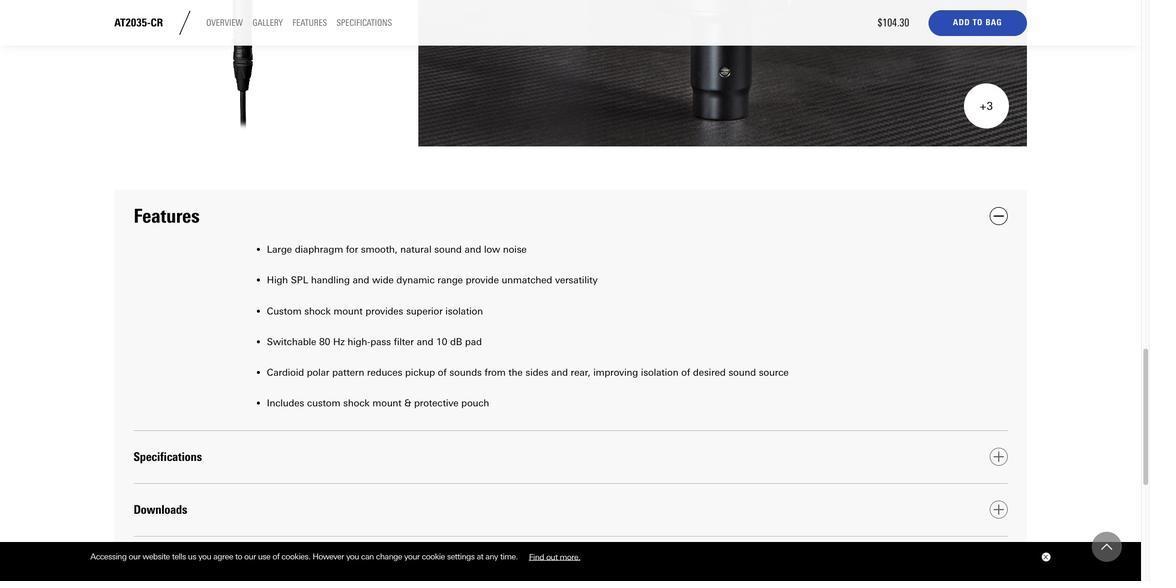 Task type: locate. For each thing, give the bounding box(es) containing it.
hz
[[333, 336, 345, 348]]

pattern
[[332, 367, 364, 378]]

of left desired
[[682, 367, 691, 378]]

0 horizontal spatial shock
[[305, 305, 331, 317]]

large
[[267, 244, 292, 255]]

you
[[198, 552, 211, 562], [346, 552, 359, 562]]

you left can
[[346, 552, 359, 562]]

our left website
[[129, 552, 140, 562]]

to right agree
[[235, 552, 242, 562]]

handling
[[311, 275, 350, 286]]

and left the 10
[[417, 336, 434, 348]]

features
[[293, 18, 327, 28], [134, 204, 200, 227]]

cr
[[151, 16, 163, 29]]

1 horizontal spatial our
[[244, 552, 256, 562]]

includes
[[267, 398, 304, 409]]

sound
[[435, 244, 462, 255], [729, 367, 756, 378]]

large diaphragm for smooth, natural sound and low noise
[[267, 244, 527, 255]]

wide
[[372, 275, 394, 286]]

warranties
[[134, 556, 187, 570]]

spl
[[291, 275, 308, 286]]

1 horizontal spatial isolation
[[641, 367, 679, 378]]

0 vertical spatial to
[[973, 17, 983, 27]]

find out more. link
[[520, 548, 590, 566]]

0 vertical spatial isolation
[[446, 305, 483, 317]]

gallery
[[253, 18, 283, 28]]

1 product photo image from the left
[[114, 0, 419, 147]]

arrow up image
[[1102, 542, 1113, 553]]

product photo image
[[114, 0, 419, 147], [419, 0, 1027, 147]]

overview
[[206, 18, 243, 28]]

add to bag button
[[929, 10, 1027, 36]]

to
[[973, 17, 983, 27], [235, 552, 242, 562]]

unmatched
[[502, 275, 553, 286]]

cookie
[[422, 552, 445, 562]]

out
[[546, 552, 558, 562]]

of
[[438, 367, 447, 378], [682, 367, 691, 378], [273, 552, 280, 562]]

our
[[129, 552, 140, 562], [244, 552, 256, 562]]

sounds
[[450, 367, 482, 378]]

0 horizontal spatial of
[[273, 552, 280, 562]]

bag
[[986, 17, 1003, 27]]

1 horizontal spatial features
[[293, 18, 327, 28]]

2 you from the left
[[346, 552, 359, 562]]

can
[[361, 552, 374, 562]]

pass
[[371, 336, 391, 348]]

mount up the hz
[[334, 305, 363, 317]]

1 vertical spatial mount
[[373, 398, 402, 409]]

sound up range
[[435, 244, 462, 255]]

desired
[[693, 367, 726, 378]]

versatility
[[555, 275, 598, 286]]

1 horizontal spatial shock
[[343, 398, 370, 409]]

for
[[346, 244, 358, 255]]

0 vertical spatial sound
[[435, 244, 462, 255]]

you right the us
[[198, 552, 211, 562]]

1 vertical spatial features
[[134, 204, 200, 227]]

range
[[438, 275, 463, 286]]

plus image
[[994, 452, 1004, 463]]

natural
[[401, 244, 432, 255]]

to inside add to bag 'button'
[[973, 17, 983, 27]]

mount
[[334, 305, 363, 317], [373, 398, 402, 409]]

tells
[[172, 552, 186, 562]]

to left bag
[[973, 17, 983, 27]]

specifications
[[337, 18, 392, 28], [134, 450, 202, 464]]

plus image
[[994, 505, 1004, 515]]

your
[[404, 552, 420, 562]]

of right pickup
[[438, 367, 447, 378]]

0 horizontal spatial mount
[[334, 305, 363, 317]]

1 vertical spatial to
[[235, 552, 242, 562]]

shock up 80
[[305, 305, 331, 317]]

improving
[[594, 367, 639, 378]]

sound left source
[[729, 367, 756, 378]]

2 product photo image from the left
[[419, 0, 1027, 147]]

of right use
[[273, 552, 280, 562]]

1 horizontal spatial you
[[346, 552, 359, 562]]

10
[[436, 336, 448, 348]]

isolation right improving
[[641, 367, 679, 378]]

find out more.
[[529, 552, 581, 562]]

cross image
[[1044, 555, 1048, 560]]

1 horizontal spatial mount
[[373, 398, 402, 409]]

0 horizontal spatial you
[[198, 552, 211, 562]]

mount left &
[[373, 398, 402, 409]]

and
[[465, 244, 482, 255], [353, 275, 370, 286], [417, 336, 434, 348], [552, 367, 568, 378]]

at2035-cr
[[114, 16, 163, 29]]

1 horizontal spatial specifications
[[337, 18, 392, 28]]

our left use
[[244, 552, 256, 562]]

shock
[[305, 305, 331, 317], [343, 398, 370, 409]]

1 horizontal spatial to
[[973, 17, 983, 27]]

1 horizontal spatial sound
[[729, 367, 756, 378]]

and left wide
[[353, 275, 370, 286]]

1 vertical spatial specifications
[[134, 450, 202, 464]]

accessing our website tells us you agree to our use of cookies. however you can change your cookie settings at any time.
[[90, 552, 520, 562]]

find
[[529, 552, 544, 562]]

isolation up db
[[446, 305, 483, 317]]

provide
[[466, 275, 499, 286]]

custom
[[267, 305, 302, 317]]

superior
[[406, 305, 443, 317]]

shock down the pattern
[[343, 398, 370, 409]]

us
[[188, 552, 196, 562]]

&
[[405, 398, 412, 409]]

0 horizontal spatial our
[[129, 552, 140, 562]]

isolation
[[446, 305, 483, 317], [641, 367, 679, 378]]

1 vertical spatial shock
[[343, 398, 370, 409]]

noise
[[503, 244, 527, 255]]

source
[[759, 367, 789, 378]]

switchable 80 hz high-pass filter and 10 db pad
[[267, 336, 482, 348]]

0 vertical spatial features
[[293, 18, 327, 28]]



Task type: vqa. For each thing, say whether or not it's contained in the screenshot.
'M30X-'
no



Task type: describe. For each thing, give the bounding box(es) containing it.
0 horizontal spatial isolation
[[446, 305, 483, 317]]

diaphragm
[[295, 244, 343, 255]]

includes custom shock mount & protective pouch
[[267, 398, 490, 409]]

settings
[[447, 552, 475, 562]]

protective
[[414, 398, 459, 409]]

add to bag
[[954, 17, 1003, 27]]

divider line image
[[173, 11, 197, 35]]

custom
[[307, 398, 341, 409]]

high spl handling and wide dynamic range provide unmatched versatility
[[267, 275, 598, 286]]

add
[[954, 17, 971, 27]]

0 horizontal spatial specifications
[[134, 450, 202, 464]]

use
[[258, 552, 271, 562]]

1 vertical spatial isolation
[[641, 367, 679, 378]]

low
[[484, 244, 500, 255]]

1 you from the left
[[198, 552, 211, 562]]

pouch
[[462, 398, 490, 409]]

website
[[142, 552, 170, 562]]

more.
[[560, 552, 581, 562]]

high-
[[348, 336, 371, 348]]

$104.30
[[878, 16, 910, 29]]

provides
[[366, 305, 404, 317]]

80
[[319, 336, 330, 348]]

dynamic
[[397, 275, 435, 286]]

reduces
[[367, 367, 403, 378]]

pad
[[465, 336, 482, 348]]

and left rear,
[[552, 367, 568, 378]]

0 vertical spatial shock
[[305, 305, 331, 317]]

1 horizontal spatial of
[[438, 367, 447, 378]]

2 our from the left
[[244, 552, 256, 562]]

sides
[[526, 367, 549, 378]]

1 vertical spatial sound
[[729, 367, 756, 378]]

high
[[267, 275, 288, 286]]

any
[[486, 552, 498, 562]]

time.
[[500, 552, 518, 562]]

smooth,
[[361, 244, 398, 255]]

switchable
[[267, 336, 317, 348]]

at2035-
[[114, 16, 151, 29]]

2 horizontal spatial of
[[682, 367, 691, 378]]

however
[[313, 552, 344, 562]]

0 vertical spatial mount
[[334, 305, 363, 317]]

db
[[450, 336, 463, 348]]

cookies.
[[282, 552, 311, 562]]

pickup
[[405, 367, 435, 378]]

change
[[376, 552, 402, 562]]

minus image
[[994, 211, 1004, 221]]

agree
[[213, 552, 233, 562]]

0 horizontal spatial sound
[[435, 244, 462, 255]]

the
[[509, 367, 523, 378]]

cardioid
[[267, 367, 304, 378]]

polar
[[307, 367, 330, 378]]

0 horizontal spatial features
[[134, 204, 200, 227]]

rear,
[[571, 367, 591, 378]]

1 our from the left
[[129, 552, 140, 562]]

custom shock mount provides superior isolation
[[267, 305, 483, 317]]

cardioid polar pattern reduces pickup of sounds from the sides and rear, improving isolation of desired sound source
[[267, 367, 789, 378]]

and left low
[[465, 244, 482, 255]]

0 vertical spatial specifications
[[337, 18, 392, 28]]

accessing
[[90, 552, 127, 562]]

downloads
[[134, 503, 187, 517]]

filter
[[394, 336, 414, 348]]

0 horizontal spatial to
[[235, 552, 242, 562]]

at
[[477, 552, 484, 562]]

from
[[485, 367, 506, 378]]



